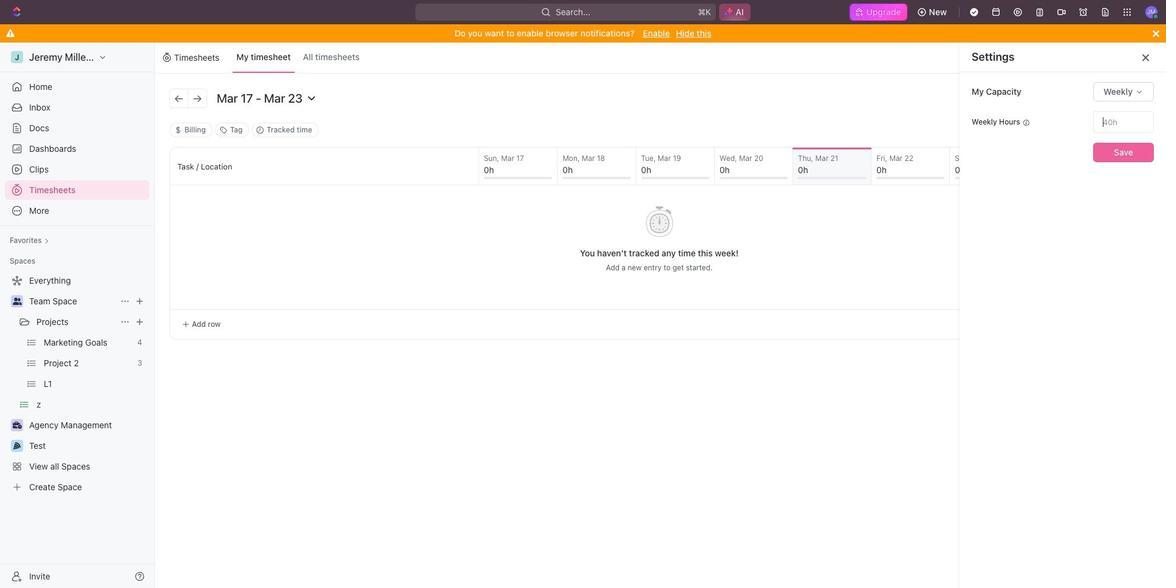 Task type: locate. For each thing, give the bounding box(es) containing it.
sidebar navigation
[[0, 43, 157, 588]]

tree
[[5, 271, 149, 497]]

business time image
[[12, 422, 22, 429]]

pizza slice image
[[13, 442, 21, 450]]



Task type: vqa. For each thing, say whether or not it's contained in the screenshot.
Color Options list
no



Task type: describe. For each thing, give the bounding box(es) containing it.
user group image
[[12, 298, 22, 305]]

jeremy miller's workspace, , element
[[11, 51, 23, 63]]

tree inside 'sidebar' navigation
[[5, 271, 149, 497]]

40h text field
[[1094, 111, 1154, 133]]



